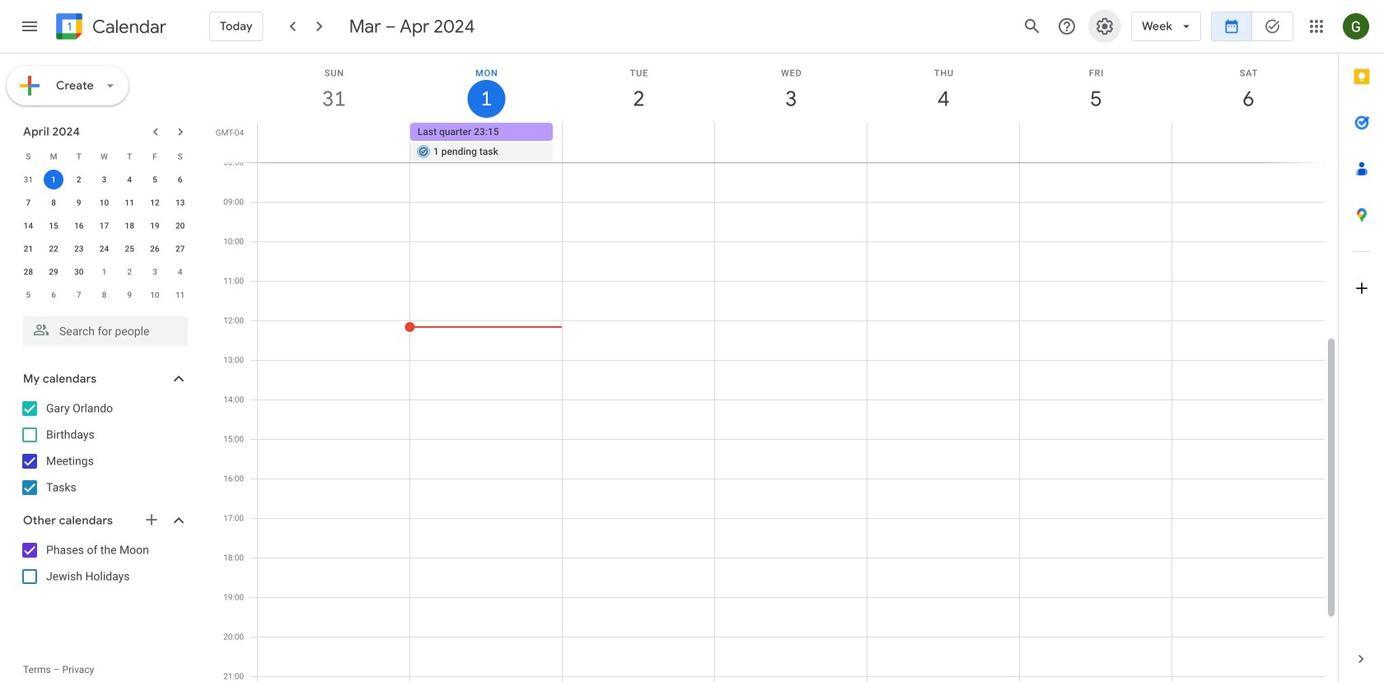 Task type: locate. For each thing, give the bounding box(es) containing it.
may 10 element
[[145, 285, 165, 305]]

21 element
[[18, 239, 38, 259]]

26 element
[[145, 239, 165, 259]]

8 element
[[44, 193, 64, 213]]

tab list
[[1339, 54, 1384, 636]]

29 element
[[44, 262, 64, 282]]

10 element
[[94, 193, 114, 213]]

6 element
[[170, 170, 190, 190]]

15 element
[[44, 216, 64, 236]]

row group
[[16, 168, 193, 307]]

12 element
[[145, 193, 165, 213]]

may 1 element
[[94, 262, 114, 282]]

cell
[[258, 123, 410, 162], [410, 123, 563, 162], [563, 123, 715, 162], [715, 123, 867, 162], [867, 123, 1020, 162], [1020, 123, 1172, 162], [1172, 123, 1324, 162], [41, 168, 66, 191]]

may 2 element
[[120, 262, 139, 282]]

may 11 element
[[170, 285, 190, 305]]

april 2024 grid
[[16, 145, 193, 307]]

my calendars list
[[3, 396, 204, 501]]

3 element
[[94, 170, 114, 190]]

1, today element
[[44, 170, 64, 190]]

heading
[[89, 17, 166, 37]]

20 element
[[170, 216, 190, 236]]

cell inside "april 2024" grid
[[41, 168, 66, 191]]

4 element
[[120, 170, 139, 190]]

14 element
[[18, 216, 38, 236]]

11 element
[[120, 193, 139, 213]]

may 9 element
[[120, 285, 139, 305]]

2 element
[[69, 170, 89, 190]]

heading inside calendar element
[[89, 17, 166, 37]]

grid
[[211, 54, 1338, 682]]

march 31 element
[[18, 170, 38, 190]]

row
[[251, 123, 1338, 162], [16, 145, 193, 168], [16, 168, 193, 191], [16, 191, 193, 214], [16, 214, 193, 237], [16, 237, 193, 260], [16, 260, 193, 283], [16, 283, 193, 307]]

None search field
[[0, 310, 204, 346]]

settings menu image
[[1095, 16, 1115, 36]]



Task type: vqa. For each thing, say whether or not it's contained in the screenshot.
row group
yes



Task type: describe. For each thing, give the bounding box(es) containing it.
7 element
[[18, 193, 38, 213]]

Search for people text field
[[33, 316, 178, 346]]

24 element
[[94, 239, 114, 259]]

may 8 element
[[94, 285, 114, 305]]

may 5 element
[[18, 285, 38, 305]]

19 element
[[145, 216, 165, 236]]

other calendars list
[[3, 537, 204, 590]]

main drawer image
[[20, 16, 40, 36]]

calendar element
[[53, 10, 166, 46]]

5 element
[[145, 170, 165, 190]]

23 element
[[69, 239, 89, 259]]

30 element
[[69, 262, 89, 282]]

16 element
[[69, 216, 89, 236]]

may 7 element
[[69, 285, 89, 305]]

28 element
[[18, 262, 38, 282]]

13 element
[[170, 193, 190, 213]]

22 element
[[44, 239, 64, 259]]

may 4 element
[[170, 262, 190, 282]]

add other calendars image
[[143, 512, 160, 528]]

may 6 element
[[44, 285, 64, 305]]

may 3 element
[[145, 262, 165, 282]]

27 element
[[170, 239, 190, 259]]

9 element
[[69, 193, 89, 213]]

25 element
[[120, 239, 139, 259]]

17 element
[[94, 216, 114, 236]]

18 element
[[120, 216, 139, 236]]



